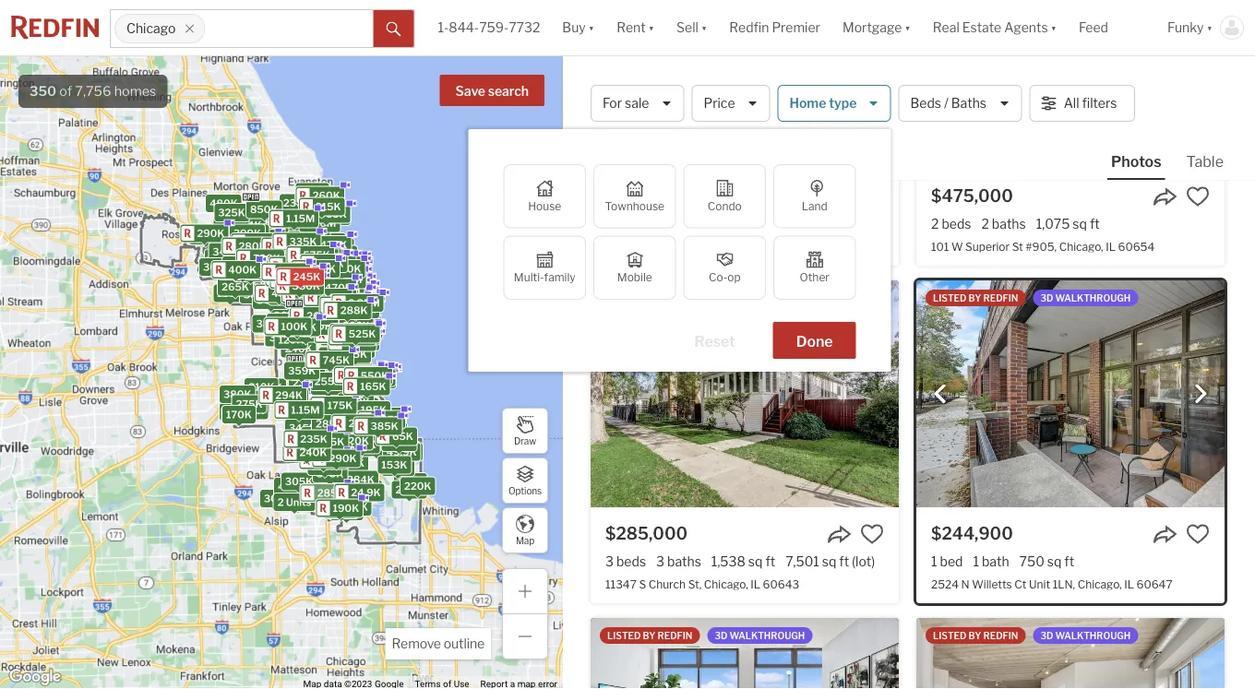 Task type: locate. For each thing, give the bounding box(es) containing it.
0 vertical spatial 1.50m
[[315, 260, 346, 272]]

listed down 2524
[[933, 630, 967, 641]]

0 vertical spatial 1.15m
[[286, 213, 315, 225]]

1 horizontal spatial 185k
[[334, 506, 360, 518]]

156k
[[239, 227, 265, 239]]

462k
[[344, 304, 371, 316]]

1 vertical spatial 200k
[[334, 286, 362, 298]]

489k
[[345, 313, 373, 325]]

listed down mobile
[[607, 293, 641, 304]]

424k
[[348, 304, 376, 316]]

280k down 156k
[[239, 240, 266, 252]]

3d walkthrough for photo of 3201 w leland ave #212, chicago, il 60625
[[1041, 630, 1131, 641]]

1 vertical spatial 600k
[[337, 299, 365, 311]]

530k
[[226, 259, 254, 271]]

2 favorite button image from the left
[[1186, 522, 1210, 546]]

redfin down montrose
[[658, 293, 693, 304]]

redfin for photo of 3201 w leland ave #212, chicago, il 60625
[[983, 630, 1018, 641]]

1 horizontal spatial w
[[952, 240, 963, 253]]

150k
[[290, 314, 316, 326], [340, 400, 367, 412]]

4.00m
[[303, 217, 336, 229]]

750k
[[334, 263, 361, 275], [299, 278, 327, 290]]

495k
[[341, 294, 369, 306]]

1-844-759-7732 link
[[438, 20, 540, 35]]

1 vertical spatial 700k
[[348, 370, 375, 382]]

220k down 153k
[[404, 481, 431, 493]]

419k
[[222, 232, 248, 244]]

3 baths
[[656, 554, 701, 569]]

1 w from the left
[[637, 240, 649, 253]]

▾ right mortgage
[[905, 20, 911, 35]]

0 horizontal spatial 3
[[311, 305, 318, 317]]

1 horizontal spatial 480k
[[308, 263, 336, 275]]

545k
[[275, 214, 303, 226], [320, 304, 348, 316]]

749k
[[306, 262, 333, 274]]

1 horizontal spatial 630k
[[347, 303, 375, 315]]

1 bed
[[931, 554, 963, 569]]

baths for $285,000
[[667, 554, 701, 569]]

310k down 379k
[[242, 269, 269, 281]]

3 ▾ from the left
[[701, 20, 707, 35]]

4
[[656, 216, 665, 232]]

(lot) right "4,138"
[[856, 216, 879, 232]]

0 horizontal spatial 170k
[[226, 409, 252, 421]]

map
[[516, 536, 534, 547]]

140k down the 614k
[[246, 233, 273, 245]]

favorite button image for $285,000
[[860, 522, 884, 546]]

chicago, down 2,000 sq ft on the top right of page
[[729, 240, 773, 253]]

photo of 2524 n willetts ct unit 1ln, chicago, il 60647 image
[[917, 281, 1225, 508]]

3d walkthrough down 1ln,
[[1041, 630, 1131, 641]]

home
[[790, 95, 826, 111]]

1 vertical spatial 7,756
[[591, 148, 627, 164]]

1.42m
[[295, 271, 325, 283]]

by down mobile
[[643, 293, 656, 304]]

110k down 272k
[[342, 350, 367, 362]]

1 vertical spatial 245k
[[369, 432, 396, 444]]

1-844-759-7732
[[438, 20, 540, 35]]

3d walkthrough for photo of 11347 s church st, chicago, il 60643
[[715, 293, 805, 304]]

filters
[[1082, 95, 1117, 111]]

780k
[[354, 409, 382, 421]]

homes up $524,900
[[630, 148, 671, 164]]

ft for 2,000 sq ft
[[769, 216, 779, 232]]

estate
[[962, 20, 1002, 35]]

▾ for buy ▾
[[589, 20, 595, 35]]

sq down land in the top right of the page
[[826, 216, 840, 232]]

1 horizontal spatial 340k
[[320, 292, 349, 304]]

420k down 975k
[[275, 333, 303, 345]]

chicago, down rent ▾ button
[[591, 74, 674, 99]]

sq right 7,501
[[822, 554, 837, 569]]

multi-
[[514, 271, 544, 284]]

1 horizontal spatial 245k
[[369, 432, 396, 444]]

google image
[[5, 665, 66, 689]]

0 vertical spatial 245k
[[293, 271, 320, 283]]

1.15m down the 337k
[[291, 404, 320, 416]]

289k
[[289, 222, 316, 234]]

359k up '77.7k'
[[288, 365, 316, 377]]

st,
[[688, 578, 702, 591]]

Mobile checkbox
[[593, 236, 676, 300]]

549k up 585k
[[272, 239, 300, 251]]

options
[[509, 486, 542, 497]]

380k down 599k
[[280, 295, 308, 307]]

previous button image
[[931, 385, 950, 404]]

420k down 1.84m
[[296, 316, 324, 328]]

▾ for sell ▾
[[701, 20, 707, 35]]

ft for 1,075 sq ft
[[1090, 216, 1100, 232]]

265k
[[240, 279, 267, 291], [222, 281, 249, 293], [289, 316, 316, 328]]

favorite button image
[[860, 522, 884, 546], [1186, 522, 1210, 546]]

listed by redfin down mobile
[[607, 293, 693, 304]]

1 horizontal spatial 700k
[[348, 370, 375, 382]]

1 vertical spatial 475k
[[294, 253, 321, 265]]

1 vertical spatial homes
[[630, 148, 671, 164]]

(lot) for 4,138 sq ft (lot)
[[856, 216, 879, 232]]

option group containing house
[[503, 164, 856, 300]]

2 vertical spatial 220k
[[404, 481, 431, 493]]

3 up 11347
[[605, 554, 614, 569]]

listed
[[607, 293, 641, 304], [933, 293, 967, 304], [607, 630, 641, 641], [933, 630, 967, 641]]

1 1 from the left
[[931, 554, 937, 569]]

110k up 565k
[[326, 241, 350, 253]]

0 horizontal spatial homes
[[114, 83, 156, 99]]

0 vertical spatial 220k
[[230, 277, 257, 289]]

3 for 3 baths
[[656, 554, 665, 569]]

0 vertical spatial 185k
[[223, 406, 249, 418]]

search
[[488, 84, 529, 99]]

0 horizontal spatial 239k
[[283, 197, 311, 209]]

1 vertical spatial 295k
[[340, 316, 367, 328]]

next button image
[[1192, 385, 1210, 404]]

3 for 3 units
[[311, 305, 318, 317]]

299k down 975k
[[269, 332, 296, 344]]

0 vertical spatial 380k
[[280, 295, 308, 307]]

1.90m
[[304, 263, 335, 275], [333, 266, 363, 278]]

house
[[528, 199, 561, 213]]

7,756 up townhouse "checkbox"
[[591, 148, 627, 164]]

139k down '304k'
[[217, 287, 243, 299]]

2 w from the left
[[952, 240, 963, 253]]

sq for 4,138
[[826, 216, 840, 232]]

7732
[[509, 20, 540, 35]]

montrose
[[651, 240, 702, 253]]

beds / baths
[[911, 95, 987, 111]]

1.20m
[[305, 211, 336, 223], [304, 211, 335, 223]]

Multi-family checkbox
[[503, 236, 586, 300]]

▾ right funky
[[1207, 20, 1213, 35]]

250k
[[282, 272, 309, 284], [330, 302, 358, 314], [344, 311, 371, 323], [305, 319, 333, 331], [324, 331, 352, 343], [327, 425, 355, 437]]

1 horizontal spatial 220k
[[270, 316, 298, 328]]

700k down 1.06m
[[298, 245, 326, 257]]

1 vertical spatial 195k
[[361, 404, 387, 416]]

dialog containing reset
[[468, 129, 891, 372]]

2 horizontal spatial 3
[[656, 554, 665, 569]]

ft right "4,138"
[[843, 216, 853, 232]]

3
[[311, 305, 318, 317], [605, 554, 614, 569], [656, 554, 665, 569]]

0 horizontal spatial w
[[637, 240, 649, 253]]

175k down 49.9k
[[385, 461, 411, 473]]

575k up 749k
[[303, 249, 330, 261]]

1 horizontal spatial 1
[[973, 554, 979, 569]]

Land checkbox
[[773, 164, 856, 228]]

700k down the 135k
[[348, 370, 375, 382]]

290k
[[197, 228, 225, 240], [342, 288, 370, 300], [345, 337, 373, 349], [329, 453, 357, 465], [325, 460, 353, 472]]

380k down 975k
[[256, 318, 284, 330]]

195k up 385k
[[361, 404, 387, 416]]

type
[[829, 95, 857, 111]]

favorite button checkbox
[[1186, 185, 1210, 209], [860, 522, 884, 546], [1186, 522, 1210, 546]]

sell ▾
[[677, 20, 707, 35]]

190k
[[312, 461, 338, 473], [338, 498, 364, 510], [333, 503, 359, 515]]

mortgage
[[843, 20, 902, 35]]

3d down co-
[[715, 293, 728, 304]]

0 vertical spatial 359k
[[339, 281, 367, 293]]

1 horizontal spatial 150k
[[340, 400, 367, 412]]

ft right 7,501
[[839, 554, 849, 569]]

walkthrough for photo of 11347 s church st, chicago, il 60643
[[730, 293, 805, 304]]

by for photo of 3201 w leland ave #212, chicago, il 60625
[[969, 630, 982, 641]]

77.7k
[[307, 379, 336, 391]]

0 horizontal spatial favorite button image
[[860, 522, 884, 546]]

245k
[[293, 271, 320, 283], [369, 432, 396, 444]]

0 horizontal spatial 340k
[[213, 246, 241, 258]]

1 vertical spatial 280k
[[239, 240, 266, 252]]

3 up church
[[656, 554, 665, 569]]

0 horizontal spatial 339k
[[314, 257, 342, 269]]

185k down 24.9k
[[334, 506, 360, 518]]

260k
[[313, 190, 340, 202], [307, 310, 334, 322], [385, 437, 413, 448], [320, 490, 348, 502]]

1 vertical spatial 120k
[[339, 457, 364, 469]]

1.50m
[[315, 260, 346, 272], [335, 300, 366, 312]]

890k
[[305, 265, 333, 277]]

favorite button image for $244,900
[[1186, 522, 1210, 546]]

180k
[[364, 442, 390, 454]]

redfin down church
[[658, 630, 693, 641]]

0 vertical spatial 239k
[[283, 197, 311, 209]]

1 ▾ from the left
[[589, 20, 595, 35]]

0 vertical spatial 340k
[[213, 246, 241, 258]]

bath
[[982, 554, 1009, 569]]

1 horizontal spatial 750k
[[334, 263, 361, 275]]

3d for photo of 3201 w leland ave #212, chicago, il 60625
[[1041, 630, 1053, 641]]

139k up 95k
[[314, 190, 340, 202]]

favorite button image
[[1186, 185, 1210, 209]]

3900 w montrose ave, chicago, il 60618
[[605, 240, 822, 253]]

map button
[[502, 508, 548, 554]]

1ln,
[[1053, 578, 1075, 591]]

il left 60618
[[775, 240, 785, 253]]

4 ▾ from the left
[[905, 20, 911, 35]]

3 for 3 beds
[[605, 554, 614, 569]]

reset button
[[671, 322, 758, 359]]

3d
[[715, 293, 728, 304], [1041, 293, 1053, 304], [715, 630, 728, 641], [1041, 630, 1053, 641]]

redfin down superior
[[983, 293, 1018, 304]]

Co-op checkbox
[[683, 236, 766, 300]]

1 horizontal spatial 580k
[[292, 280, 320, 292]]

305k
[[285, 476, 313, 488]]

House checkbox
[[503, 164, 586, 228]]

1 horizontal spatial 359k
[[339, 281, 367, 293]]

beds up 11347
[[617, 554, 646, 569]]

funky
[[1168, 20, 1204, 35]]

ft up the 60643
[[766, 554, 775, 569]]

Other checkbox
[[773, 236, 856, 300]]

365k up '—'
[[319, 208, 347, 220]]

230k
[[315, 259, 343, 271], [292, 377, 320, 389]]

photo of 3201 w leland ave #212, chicago, il 60625 image
[[917, 618, 1225, 689]]

▾ right rent
[[649, 20, 654, 35]]

5
[[605, 216, 614, 232]]

baths up st
[[992, 216, 1026, 232]]

3d for photo of 65 e monroe st #4206, chicago, il 60603 on the bottom
[[715, 630, 728, 641]]

6 ▾ from the left
[[1207, 20, 1213, 35]]

240k down 153k
[[396, 484, 423, 496]]

0 vertical spatial 120k
[[293, 314, 319, 326]]

190k down 24.9k
[[333, 503, 359, 515]]

ft
[[769, 216, 779, 232], [843, 216, 853, 232], [1090, 216, 1100, 232], [766, 554, 775, 569], [839, 554, 849, 569], [1065, 554, 1074, 569]]

1 vertical spatial 139k
[[217, 287, 243, 299]]

730k
[[253, 253, 280, 265]]

1 left the bath
[[973, 554, 979, 569]]

0 horizontal spatial 7,756
[[75, 83, 111, 99]]

345k up 468k
[[255, 382, 282, 394]]

165k
[[337, 264, 363, 276], [350, 297, 376, 309], [291, 322, 317, 334], [360, 381, 386, 393], [350, 422, 376, 434], [340, 488, 367, 500]]

2 1 from the left
[[973, 554, 979, 569]]

304k
[[208, 261, 236, 273]]

140k up 69.2k
[[322, 446, 348, 458]]

None search field
[[205, 10, 373, 47]]

1 bath
[[973, 554, 1009, 569]]

by down n
[[969, 630, 982, 641]]

120k up 770k
[[293, 314, 319, 326]]

w
[[637, 240, 649, 253], [952, 240, 963, 253]]

chicago, il homes for sale
[[591, 74, 848, 99]]

1 horizontal spatial 600k
[[337, 299, 365, 311]]

565k
[[324, 260, 352, 272]]

redfin for photo of 11347 s church st, chicago, il 60643
[[658, 293, 693, 304]]

310k up 468k
[[248, 381, 275, 393]]

all filters button
[[1030, 85, 1135, 122]]

1 horizontal spatial 139k
[[314, 190, 340, 202]]

beds up the 101
[[942, 216, 971, 232]]

▾ for funky ▾
[[1207, 20, 1213, 35]]

580k
[[292, 280, 320, 292], [244, 289, 272, 301]]

1.15m up 1.06m
[[286, 213, 315, 225]]

submit search image
[[386, 22, 401, 37]]

1 vertical spatial 630k
[[316, 455, 344, 467]]

272k
[[342, 336, 368, 348]]

0 horizontal spatial 245k
[[293, 271, 320, 283]]

975k
[[272, 290, 300, 302]]

220k down 975k
[[270, 316, 298, 328]]

1.06m
[[293, 228, 324, 240]]

750 sq ft
[[1020, 554, 1074, 569]]

co-
[[709, 271, 727, 284]]

1 vertical spatial 545k
[[320, 304, 348, 316]]

129k up '—'
[[319, 207, 345, 219]]

ft left "4,138"
[[769, 216, 779, 232]]

580k down 675k
[[244, 289, 272, 301]]

2,000 sq ft
[[712, 216, 779, 232]]

listed down the 101
[[933, 293, 967, 304]]

sq right 1,075
[[1073, 216, 1087, 232]]

2 295k from the top
[[340, 316, 367, 328]]

239k up 95k
[[283, 197, 311, 209]]

285k down 199k
[[315, 405, 343, 417]]

399k
[[233, 228, 261, 240], [248, 236, 276, 248], [339, 293, 367, 305]]

recommended
[[727, 148, 820, 164]]

listed for photo of 65 e monroe st #4206, chicago, il 60603 on the bottom
[[607, 630, 641, 641]]

by down "s"
[[643, 630, 656, 641]]

listed by redfin for photo of 11347 s church st, chicago, il 60643
[[607, 293, 693, 304]]

359k up 495k
[[339, 281, 367, 293]]

(lot)
[[856, 216, 879, 232], [852, 554, 875, 569]]

420k
[[296, 316, 324, 328], [275, 333, 303, 345]]

beds for $475,000
[[942, 216, 971, 232]]

400k
[[309, 242, 338, 254], [228, 264, 257, 276], [325, 297, 354, 309], [347, 327, 375, 339]]

1 horizontal spatial 129k
[[319, 207, 345, 219]]

photo of 3900 w montrose ave, chicago, il 60618 image
[[591, 0, 899, 170]]

church
[[649, 578, 686, 591]]

280k up '—'
[[319, 210, 347, 222]]

all
[[1064, 95, 1079, 111]]

1 favorite button image from the left
[[860, 522, 884, 546]]

0 horizontal spatial 630k
[[316, 455, 344, 467]]

ft up 1ln,
[[1065, 554, 1074, 569]]

1 horizontal spatial 195k
[[305, 430, 331, 442]]

549k up 710k at left
[[273, 256, 301, 268]]

1 vertical spatial 150k
[[340, 400, 367, 412]]

7,756 right "of"
[[75, 83, 111, 99]]

1 vertical spatial 339k
[[343, 303, 370, 315]]

walkthrough down 60654
[[1055, 293, 1131, 304]]

dialog
[[468, 129, 891, 372]]

photo of 11347 s church st, chicago, il 60643 image
[[591, 281, 899, 508]]

redfin down willetts
[[983, 630, 1018, 641]]

285k up '77.7k'
[[294, 365, 321, 377]]

0 horizontal spatial 600k
[[267, 240, 296, 252]]

land
[[802, 199, 828, 213]]

0 horizontal spatial 750k
[[299, 278, 327, 290]]

chicago, right 1ln,
[[1078, 578, 1122, 591]]

3 inside map region
[[311, 305, 318, 317]]

▾ right sell
[[701, 20, 707, 35]]

0 horizontal spatial 195k
[[193, 230, 219, 242]]

0 vertical spatial 345k
[[255, 382, 282, 394]]

120k up "284k"
[[339, 457, 364, 469]]

294k
[[275, 389, 303, 401]]

396k
[[227, 392, 255, 404]]

1 vertical spatial 185k
[[334, 506, 360, 518]]

1 for 1 bath
[[973, 554, 979, 569]]

favorite button checkbox for $475,000
[[1186, 185, 1210, 209]]

baths up st,
[[667, 554, 701, 569]]

1
[[931, 554, 937, 569], [973, 554, 979, 569]]

240k
[[217, 212, 245, 224], [285, 343, 312, 355], [309, 437, 336, 449], [299, 447, 327, 459], [396, 484, 423, 496]]

sq for 1,075
[[1073, 216, 1087, 232]]

0 vertical spatial (lot)
[[856, 216, 879, 232]]

3d down the 2524 n willetts ct unit 1ln, chicago, il 60647
[[1041, 630, 1053, 641]]

1 for 1 bed
[[931, 554, 937, 569]]

0 vertical spatial 545k
[[275, 214, 303, 226]]

2 ▾ from the left
[[649, 20, 654, 35]]

$524,900
[[605, 186, 687, 206]]

listed down 11347
[[607, 630, 641, 641]]

walkthrough down op
[[730, 293, 805, 304]]

65k
[[392, 430, 413, 442]]

listed by redfin down "s"
[[607, 630, 693, 641]]

310k down "74.9k"
[[324, 436, 350, 448]]

option group
[[503, 164, 856, 300]]

1 vertical spatial (lot)
[[852, 554, 875, 569]]



Task type: vqa. For each thing, say whether or not it's contained in the screenshot.
your on the right bottom
no



Task type: describe. For each thing, give the bounding box(es) containing it.
3d for photo of 11347 s church st, chicago, il 60643
[[715, 293, 728, 304]]

table button
[[1183, 151, 1228, 178]]

175k up 307k
[[377, 411, 402, 423]]

299k down 3 units
[[304, 321, 331, 333]]

3d down 101 w superior st #905, chicago, il 60654
[[1041, 293, 1053, 304]]

2 vertical spatial 195k
[[305, 430, 331, 442]]

2 vertical spatial 475k
[[341, 300, 369, 312]]

240k up 69.2k
[[299, 447, 327, 459]]

by for photo of 11347 s church st, chicago, il 60643
[[643, 293, 656, 304]]

all filters
[[1064, 95, 1117, 111]]

1.84m
[[306, 301, 336, 313]]

175k down 153k
[[398, 476, 423, 488]]

▾ for mortgage ▾
[[905, 20, 911, 35]]

101 w superior st #905, chicago, il 60654
[[931, 240, 1155, 253]]

beds / baths button
[[899, 85, 1022, 122]]

190k up 305k
[[312, 461, 338, 473]]

1 vertical spatial 420k
[[275, 333, 303, 345]]

1 vertical spatial 110k
[[342, 350, 367, 362]]

buy
[[562, 20, 586, 35]]

2 horizontal spatial 195k
[[361, 404, 387, 416]]

▾ for rent ▾
[[649, 20, 654, 35]]

save
[[456, 84, 485, 99]]

1 295k from the top
[[339, 295, 367, 307]]

1 horizontal spatial 545k
[[320, 304, 348, 316]]

270k
[[336, 302, 363, 314]]

1 vertical spatial 380k
[[256, 318, 284, 330]]

0 horizontal spatial 185k
[[223, 406, 249, 418]]

0 vertical spatial 575k
[[303, 249, 330, 261]]

baths
[[951, 95, 987, 111]]

285k down the 135k
[[341, 369, 369, 381]]

real estate agents ▾ link
[[933, 0, 1057, 55]]

draw
[[514, 436, 536, 447]]

337k
[[278, 392, 305, 404]]

0 vertical spatial 140k
[[246, 233, 273, 245]]

175k down 699k
[[346, 413, 371, 425]]

agents
[[1004, 20, 1048, 35]]

465k
[[310, 296, 338, 308]]

market
[[1024, 80, 1075, 98]]

ave,
[[704, 240, 726, 253]]

0 horizontal spatial 345k
[[255, 382, 282, 394]]

0 vertical spatial 110k
[[326, 241, 350, 253]]

premier
[[772, 20, 820, 35]]

il left 60654
[[1106, 240, 1116, 253]]

remove chicago image
[[184, 23, 195, 34]]

sell ▾ button
[[677, 0, 707, 55]]

$475,000
[[931, 186, 1013, 206]]

0 vertical spatial 750k
[[334, 263, 361, 275]]

photo of 65 e monroe st #4206, chicago, il 60603 image
[[591, 618, 899, 689]]

0 horizontal spatial 120k
[[293, 314, 319, 326]]

option group inside dialog
[[503, 164, 856, 300]]

0 vertical spatial 700k
[[298, 245, 326, 257]]

285k down 799k
[[331, 328, 359, 340]]

feed button
[[1068, 0, 1157, 55]]

2 vertical spatial 380k
[[223, 389, 251, 401]]

440k
[[311, 258, 339, 270]]

sq for 750
[[1047, 554, 1062, 569]]

7,756 homes
[[591, 148, 671, 164]]

699k
[[342, 397, 370, 409]]

190k down 389k
[[338, 498, 364, 510]]

24.9k
[[351, 487, 381, 499]]

1 horizontal spatial 339k
[[343, 303, 370, 315]]

1 vertical spatial 575k
[[320, 321, 347, 333]]

175k up 199k
[[321, 356, 346, 368]]

done
[[796, 332, 833, 350]]

for sale
[[603, 95, 649, 111]]

listed for photo of 3201 w leland ave #212, chicago, il 60625
[[933, 630, 967, 641]]

599k
[[283, 277, 311, 289]]

ft for 7,501 sq ft (lot)
[[839, 554, 849, 569]]

0 vertical spatial 200k
[[307, 206, 335, 218]]

photos
[[1111, 152, 1162, 170]]

remove outline
[[392, 636, 485, 652]]

rent ▾
[[617, 20, 654, 35]]

7,501 sq ft (lot)
[[786, 554, 875, 569]]

285k down 699k
[[360, 409, 387, 421]]

729k
[[365, 371, 392, 383]]

0 horizontal spatial 129k
[[278, 334, 304, 346]]

1 1.20m from the left
[[305, 211, 336, 223]]

1 vertical spatial 239k
[[316, 419, 344, 431]]

0 vertical spatial homes
[[114, 83, 156, 99]]

mortgage ▾ button
[[832, 0, 922, 55]]

0 vertical spatial 195k
[[193, 230, 219, 242]]

listed by redfin for photo of 65 e monroe st #4206, chicago, il 60603 on the bottom
[[607, 630, 693, 641]]

469k
[[217, 251, 245, 263]]

330k
[[241, 388, 269, 400]]

175k down 199k
[[327, 399, 353, 411]]

750
[[1020, 554, 1045, 569]]

0 vertical spatial 310k
[[242, 269, 269, 281]]

1,538 sq ft
[[711, 554, 775, 569]]

5 ▾ from the left
[[1051, 20, 1057, 35]]

walkthrough for photo of 65 e monroe st #4206, chicago, il 60603 on the bottom
[[730, 630, 805, 641]]

5 beds
[[605, 216, 646, 232]]

listed by redfin for photo of 3201 w leland ave #212, chicago, il 60625
[[933, 630, 1018, 641]]

Condo checkbox
[[683, 164, 766, 228]]

walkthrough for photo of 3201 w leland ave #212, chicago, il 60625
[[1055, 630, 1131, 641]]

0 horizontal spatial 150k
[[290, 314, 316, 326]]

0 vertical spatial 230k
[[315, 259, 343, 271]]

385k
[[371, 420, 398, 432]]

3900
[[605, 240, 635, 253]]

chicago
[[126, 21, 176, 36]]

baths right 4
[[668, 216, 702, 232]]

3d walkthrough down 101 w superior st #905, chicago, il 60654
[[1041, 293, 1131, 304]]

1 vertical spatial 310k
[[248, 381, 275, 393]]

2 vertical spatial 110k
[[326, 464, 351, 476]]

569k
[[344, 323, 372, 335]]

298k
[[218, 243, 245, 255]]

by for photo of 65 e monroe st #4206, chicago, il 60603 on the bottom
[[643, 630, 656, 641]]

condo
[[708, 199, 742, 213]]

285k down 370k
[[316, 418, 343, 430]]

2 horizontal spatial 220k
[[404, 481, 431, 493]]

0 vertical spatial 600k
[[267, 240, 296, 252]]

baths for $475,000
[[992, 216, 1026, 232]]

799k
[[329, 315, 356, 327]]

sq for 7,501
[[822, 554, 837, 569]]

sale
[[625, 95, 649, 111]]

1 vertical spatial 549k
[[273, 256, 301, 268]]

0 vertical spatial 475k
[[320, 239, 347, 251]]

ct
[[1015, 578, 1027, 591]]

1 vertical spatial 375k
[[317, 468, 344, 480]]

1 vertical spatial 1.15m
[[291, 404, 320, 416]]

buy ▾ button
[[551, 0, 606, 55]]

169k
[[307, 213, 333, 225]]

625k
[[350, 369, 377, 381]]

45k
[[344, 501, 365, 513]]

3d walkthrough for photo of 65 e monroe st #4206, chicago, il 60603 on the bottom
[[715, 630, 805, 641]]

307k
[[375, 432, 402, 444]]

284k
[[347, 474, 375, 486]]

614k
[[236, 219, 262, 231]]

1 vertical spatial 140k
[[322, 446, 348, 458]]

il left 60647
[[1124, 578, 1134, 591]]

(lot) for 7,501 sq ft (lot)
[[852, 554, 875, 569]]

1 vertical spatial 1.50m
[[335, 300, 366, 312]]

0 horizontal spatial 139k
[[217, 287, 243, 299]]

2 1.20m from the left
[[304, 211, 335, 223]]

buy ▾ button
[[562, 0, 595, 55]]

0 vertical spatial 375k
[[333, 316, 360, 328]]

1.10m
[[309, 248, 339, 260]]

11347
[[605, 578, 637, 591]]

listed for photo of 11347 s church st, chicago, il 60643
[[607, 293, 641, 304]]

1 vertical spatial 525k
[[325, 258, 352, 270]]

sq for 2,000
[[752, 216, 766, 232]]

map region
[[0, 0, 647, 689]]

2 vertical spatial 525k
[[349, 328, 376, 340]]

3.20m
[[318, 262, 350, 274]]

2.45m
[[345, 297, 377, 309]]

buy ▾
[[562, 20, 595, 35]]

il left price
[[678, 74, 697, 99]]

ft for 1,538 sq ft
[[766, 554, 775, 569]]

240k down "74.9k"
[[309, 437, 336, 449]]

0 vertical spatial 525k
[[278, 240, 306, 252]]

by down superior
[[969, 293, 982, 304]]

1 vertical spatial 359k
[[288, 365, 316, 377]]

425k
[[337, 331, 364, 343]]

0 horizontal spatial 545k
[[275, 214, 303, 226]]

1 horizontal spatial 345k
[[289, 422, 316, 434]]

0 horizontal spatial 580k
[[244, 289, 272, 301]]

1 horizontal spatial 7,756
[[591, 148, 627, 164]]

favorite button checkbox for $244,900
[[1186, 522, 1210, 546]]

w for superior
[[952, 240, 963, 253]]

0 vertical spatial 129k
[[319, 207, 345, 219]]

photo of 101 w superior st #905, chicago, il 60654 image
[[917, 0, 1225, 170]]

675k
[[260, 275, 287, 287]]

mortgage ▾
[[843, 20, 911, 35]]

470k
[[325, 282, 352, 294]]

4,138
[[789, 216, 823, 232]]

299k left '—'
[[291, 234, 319, 246]]

1.03m
[[330, 285, 360, 297]]

0 vertical spatial 420k
[[296, 316, 324, 328]]

2 vertical spatial 310k
[[324, 436, 350, 448]]

1 vertical spatial 750k
[[299, 278, 327, 290]]

0 horizontal spatial 280k
[[239, 240, 266, 252]]

op
[[727, 271, 741, 284]]

570k
[[290, 206, 318, 218]]

listed by redfin down superior
[[933, 293, 1018, 304]]

beds for $285,000
[[617, 554, 646, 569]]

95k
[[306, 211, 327, 223]]

0 vertical spatial 549k
[[272, 239, 300, 251]]

3.12m
[[323, 267, 353, 279]]

favorite button checkbox for $285,000
[[860, 522, 884, 546]]

Townhouse checkbox
[[593, 164, 676, 228]]

il left the 60643
[[751, 578, 761, 591]]

sale
[[806, 74, 848, 99]]

240k up 419k
[[217, 212, 245, 224]]

7,501
[[786, 554, 819, 569]]

365k down 635k
[[306, 312, 334, 324]]

285k down 69.2k
[[317, 487, 345, 499]]

1 vertical spatial 480k
[[308, 263, 336, 275]]

1 vertical spatial 230k
[[292, 377, 320, 389]]

0 vertical spatial 480k
[[210, 198, 238, 210]]

0 vertical spatial 339k
[[314, 257, 342, 269]]

chicago, down 1,075 sq ft
[[1059, 240, 1104, 253]]

$285,000
[[605, 523, 688, 544]]

funky ▾
[[1168, 20, 1213, 35]]

ft for 750 sq ft
[[1065, 554, 1074, 569]]

1 horizontal spatial 170k
[[343, 417, 368, 429]]

285k up 69.2k
[[331, 444, 358, 456]]

sq for 1,538
[[748, 554, 763, 569]]

1.28m
[[317, 250, 347, 262]]

1 horizontal spatial 120k
[[339, 457, 364, 469]]

redfin for photo of 65 e monroe st #4206, chicago, il 60603 on the bottom
[[658, 630, 693, 641]]

0 vertical spatial 280k
[[319, 210, 347, 222]]

1 vertical spatial 340k
[[320, 292, 349, 304]]

259k
[[279, 401, 306, 413]]

800k
[[278, 266, 307, 278]]

beds
[[911, 95, 941, 111]]

240k down 770k
[[285, 343, 312, 355]]

759-
[[479, 20, 509, 35]]

2.35m
[[348, 297, 380, 309]]

ft for 4,138 sq ft (lot)
[[843, 216, 853, 232]]

redfin
[[729, 20, 769, 35]]

redfin premier button
[[718, 0, 832, 55]]

389k
[[351, 484, 379, 496]]

1 horizontal spatial homes
[[630, 148, 671, 164]]

660k
[[329, 306, 357, 318]]

135k
[[341, 348, 367, 360]]

60654
[[1118, 240, 1155, 253]]

1 vertical spatial 220k
[[270, 316, 298, 328]]

365k down 975k
[[274, 310, 301, 322]]

chicago, down 1,538
[[704, 578, 748, 591]]

153k
[[382, 459, 407, 471]]

0 vertical spatial 7,756
[[75, 83, 111, 99]]

beds down the townhouse
[[617, 216, 646, 232]]

w for montrose
[[637, 240, 649, 253]]



